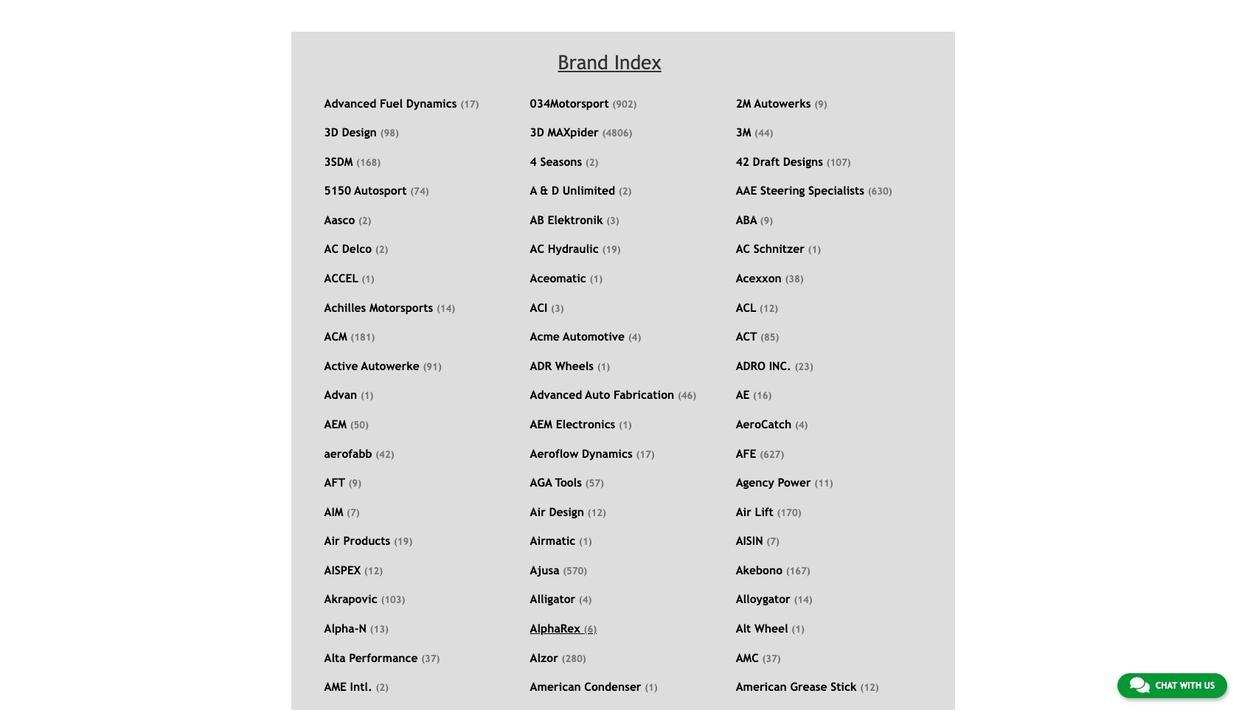 Task type: vqa. For each thing, say whether or not it's contained in the screenshot.
comments image
yes



Task type: describe. For each thing, give the bounding box(es) containing it.
comments image
[[1130, 677, 1150, 694]]



